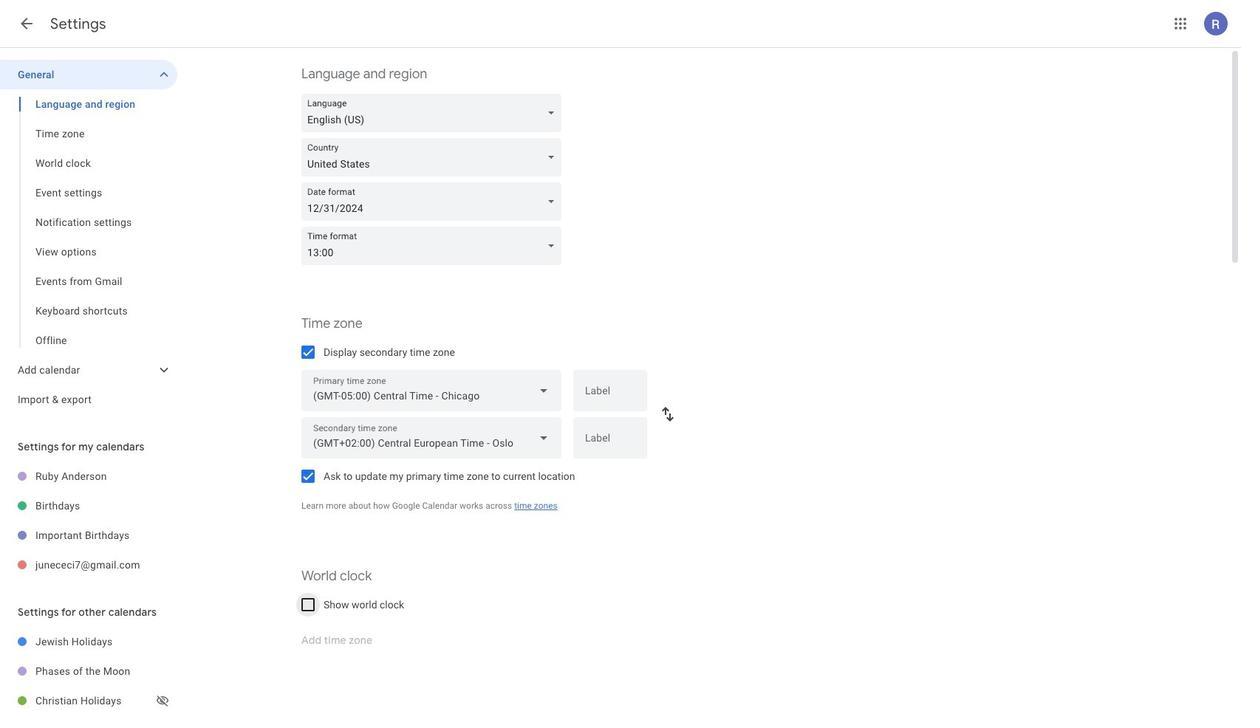 Task type: locate. For each thing, give the bounding box(es) containing it.
2 tree from the top
[[0, 462, 177, 580]]

go back image
[[18, 15, 35, 33]]

tree
[[0, 60, 177, 415], [0, 462, 177, 580], [0, 628, 177, 712]]

group
[[0, 89, 177, 356]]

heading
[[50, 15, 106, 33]]

important birthdays tree item
[[0, 521, 177, 551]]

None field
[[302, 94, 568, 132], [302, 138, 568, 177], [302, 183, 568, 221], [302, 227, 568, 265], [302, 370, 562, 412], [302, 418, 562, 459], [302, 94, 568, 132], [302, 138, 568, 177], [302, 183, 568, 221], [302, 227, 568, 265], [302, 370, 562, 412], [302, 418, 562, 459]]

jewish holidays tree item
[[0, 628, 177, 657]]

2 vertical spatial tree
[[0, 628, 177, 712]]

1 tree from the top
[[0, 60, 177, 415]]

1 vertical spatial tree
[[0, 462, 177, 580]]

junececi7@gmail.com tree item
[[0, 551, 177, 580]]

0 vertical spatial tree
[[0, 60, 177, 415]]

general tree item
[[0, 60, 177, 89]]

Label for primary time zone. text field
[[585, 386, 636, 407]]



Task type: vqa. For each thing, say whether or not it's contained in the screenshot.
Birthdays in the tree item
no



Task type: describe. For each thing, give the bounding box(es) containing it.
birthdays tree item
[[0, 492, 177, 521]]

ruby anderson tree item
[[0, 462, 177, 492]]

christian holidays tree item
[[0, 687, 177, 712]]

3 tree from the top
[[0, 628, 177, 712]]

phases of the moon tree item
[[0, 657, 177, 687]]

swap time zones image
[[659, 406, 677, 424]]

Label for secondary time zone. text field
[[585, 433, 636, 454]]



